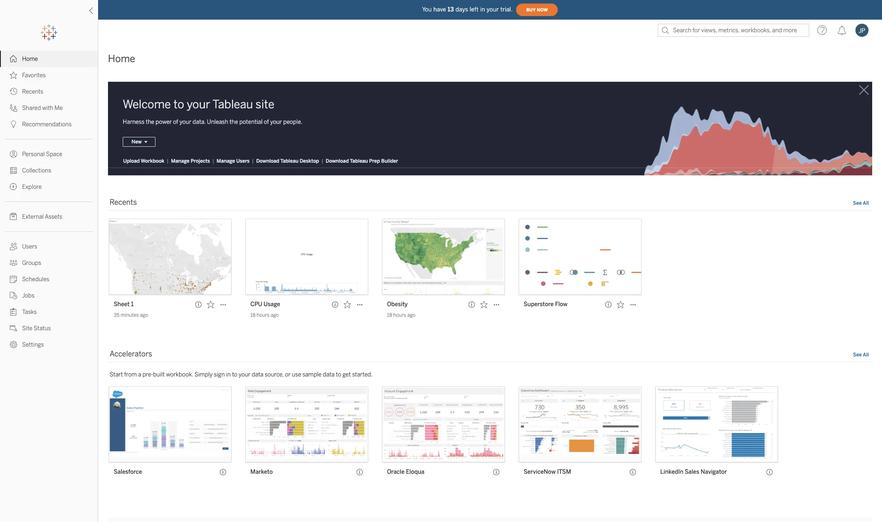Task type: vqa. For each thing, say whether or not it's contained in the screenshot.
first by text only_f5he34f icon from the bottom
yes



Task type: describe. For each thing, give the bounding box(es) containing it.
by text only_f5he34f image for shared with me
[[10, 104, 17, 112]]

space
[[46, 151, 62, 158]]

assets
[[45, 214, 62, 221]]

projects
[[191, 159, 210, 164]]

upload workbook button
[[123, 158, 165, 165]]

a
[[138, 372, 141, 379]]

manage users link
[[216, 158, 250, 165]]

1 horizontal spatial to
[[232, 372, 238, 379]]

personal space link
[[0, 146, 98, 163]]

18 hours ago for cpu usage
[[251, 313, 279, 319]]

tasks
[[22, 309, 37, 316]]

see all for recents
[[853, 201, 869, 206]]

schedules link
[[0, 271, 98, 288]]

potential
[[239, 119, 263, 126]]

salesforce
[[114, 469, 142, 476]]

marketo
[[251, 469, 273, 476]]

start
[[110, 372, 123, 379]]

collections
[[22, 167, 51, 174]]

sheet
[[114, 301, 130, 308]]

by text only_f5he34f image for explore
[[10, 183, 17, 191]]

new button
[[123, 137, 156, 147]]

see all for accelerators
[[853, 353, 869, 358]]

get
[[343, 372, 351, 379]]

oracle eloqua
[[387, 469, 425, 476]]

35 minutes ago
[[114, 313, 148, 319]]

2 of from the left
[[264, 119, 269, 126]]

all for recents
[[863, 201, 869, 206]]

harness the power of your data. unleash the potential of your people.
[[123, 119, 303, 126]]

servicenow
[[524, 469, 556, 476]]

by text only_f5he34f image for favorites
[[10, 72, 17, 79]]

2 horizontal spatial tableau
[[350, 159, 368, 164]]

status
[[34, 325, 51, 332]]

buy now button
[[516, 3, 558, 16]]

2 the from the left
[[230, 119, 238, 126]]

1 the from the left
[[146, 119, 154, 126]]

site status link
[[0, 321, 98, 337]]

manage projects link
[[171, 158, 211, 165]]

external assets
[[22, 214, 62, 221]]

users link
[[0, 239, 98, 255]]

recents inside main navigation. press the up and down arrow keys to access links. element
[[22, 88, 43, 95]]

servicenow itsm
[[524, 469, 571, 476]]

oracle
[[387, 469, 405, 476]]

35
[[114, 313, 120, 319]]

welcome
[[123, 98, 171, 111]]

1 of from the left
[[173, 119, 178, 126]]

obesity
[[387, 301, 408, 308]]

shared with me
[[22, 105, 63, 112]]

harness
[[123, 119, 145, 126]]

cpu
[[251, 301, 262, 308]]

favorites
[[22, 72, 46, 79]]

explore link
[[0, 179, 98, 195]]

by text only_f5he34f image for site status
[[10, 325, 17, 332]]

18 for obesity
[[387, 313, 392, 319]]

workbook.
[[166, 372, 193, 379]]

use
[[292, 372, 301, 379]]

recommendations link
[[0, 116, 98, 133]]

left
[[470, 6, 479, 13]]

welcome to your tableau site
[[123, 98, 275, 111]]

unleash
[[207, 119, 228, 126]]

simply
[[195, 372, 213, 379]]

1 | from the left
[[167, 159, 169, 164]]

2 data from the left
[[323, 372, 335, 379]]

settings
[[22, 342, 44, 349]]

tasks link
[[0, 304, 98, 321]]

recents link
[[0, 84, 98, 100]]

workbook
[[141, 159, 164, 164]]

started.
[[352, 372, 373, 379]]

itsm
[[557, 469, 571, 476]]

users inside main navigation. press the up and down arrow keys to access links. element
[[22, 244, 37, 251]]

1 manage from the left
[[171, 159, 190, 164]]

home link
[[0, 51, 98, 67]]

source,
[[265, 372, 284, 379]]

1 horizontal spatial users
[[236, 159, 250, 164]]

eloqua
[[406, 469, 425, 476]]

by text only_f5he34f image for home
[[10, 55, 17, 63]]

site
[[256, 98, 275, 111]]

1 download from the left
[[256, 159, 279, 164]]

now
[[537, 7, 548, 12]]

sheet 1
[[114, 301, 134, 308]]

by text only_f5he34f image for groups
[[10, 260, 17, 267]]

collections link
[[0, 163, 98, 179]]

groups link
[[0, 255, 98, 271]]

jobs
[[22, 293, 35, 300]]

hours for cpu usage
[[257, 313, 270, 319]]

download tableau desktop link
[[256, 158, 320, 165]]

1
[[131, 301, 134, 308]]

days
[[456, 6, 468, 13]]



Task type: locate. For each thing, give the bounding box(es) containing it.
power
[[156, 119, 172, 126]]

personal
[[22, 151, 45, 158]]

built
[[153, 372, 165, 379]]

2 by text only_f5he34f image from the top
[[10, 88, 17, 95]]

of right 'potential'
[[264, 119, 269, 126]]

0 horizontal spatial hours
[[257, 313, 270, 319]]

users
[[236, 159, 250, 164], [22, 244, 37, 251]]

sign
[[214, 372, 225, 379]]

by text only_f5he34f image inside site status link
[[10, 325, 17, 332]]

by text only_f5he34f image inside "schedules" link
[[10, 276, 17, 283]]

me
[[55, 105, 63, 112]]

hours down cpu usage
[[257, 313, 270, 319]]

by text only_f5he34f image for jobs
[[10, 292, 17, 300]]

10 by text only_f5he34f image from the top
[[10, 341, 17, 349]]

by text only_f5he34f image left schedules
[[10, 276, 17, 283]]

4 | from the left
[[322, 159, 323, 164]]

by text only_f5he34f image left 'jobs'
[[10, 292, 17, 300]]

1 hours from the left
[[257, 313, 270, 319]]

1 horizontal spatial 18 hours ago
[[387, 313, 416, 319]]

by text only_f5he34f image inside users link
[[10, 243, 17, 251]]

Search for views, metrics, workbooks, and more text field
[[658, 24, 810, 37]]

by text only_f5he34f image inside the collections link
[[10, 167, 17, 174]]

see for recents
[[853, 201, 862, 206]]

1 vertical spatial all
[[863, 353, 869, 358]]

desktop
[[300, 159, 319, 164]]

linkedin
[[661, 469, 684, 476]]

favorites link
[[0, 67, 98, 84]]

1 vertical spatial in
[[226, 372, 231, 379]]

by text only_f5he34f image for personal space
[[10, 151, 17, 158]]

1 horizontal spatial download
[[326, 159, 349, 164]]

by text only_f5he34f image for collections
[[10, 167, 17, 174]]

you
[[422, 6, 432, 13]]

to left get
[[336, 372, 341, 379]]

0 horizontal spatial data
[[252, 372, 264, 379]]

by text only_f5he34f image for recommendations
[[10, 121, 17, 128]]

prep
[[369, 159, 380, 164]]

superstore flow
[[524, 301, 568, 308]]

manage left "projects"
[[171, 159, 190, 164]]

2 18 from the left
[[387, 313, 392, 319]]

0 vertical spatial all
[[863, 201, 869, 206]]

see all
[[853, 201, 869, 206], [853, 353, 869, 358]]

1 vertical spatial see all link
[[853, 352, 869, 360]]

1 18 from the left
[[251, 313, 256, 319]]

2 hours from the left
[[393, 313, 406, 319]]

1 horizontal spatial the
[[230, 119, 238, 126]]

sales
[[685, 469, 700, 476]]

0 vertical spatial recents
[[22, 88, 43, 95]]

by text only_f5he34f image inside personal space link
[[10, 151, 17, 158]]

see all link for recents
[[853, 200, 869, 209]]

of right power
[[173, 119, 178, 126]]

you have 13 days left in your trial.
[[422, 6, 513, 13]]

18 hours ago down the obesity
[[387, 313, 416, 319]]

by text only_f5he34f image left the explore
[[10, 183, 17, 191]]

1 horizontal spatial tableau
[[281, 159, 299, 164]]

minutes
[[121, 313, 139, 319]]

trial.
[[501, 6, 513, 13]]

18 down cpu
[[251, 313, 256, 319]]

1 see all link from the top
[[853, 200, 869, 209]]

by text only_f5he34f image for settings
[[10, 341, 17, 349]]

0 horizontal spatial home
[[22, 56, 38, 63]]

3 ago from the left
[[407, 313, 416, 319]]

0 horizontal spatial 18
[[251, 313, 256, 319]]

2 horizontal spatial ago
[[407, 313, 416, 319]]

the left power
[[146, 119, 154, 126]]

0 horizontal spatial the
[[146, 119, 154, 126]]

see for accelerators
[[853, 353, 862, 358]]

download right desktop
[[326, 159, 349, 164]]

linkedin sales navigator
[[661, 469, 727, 476]]

1 see all from the top
[[853, 201, 869, 206]]

download right manage users 'link'
[[256, 159, 279, 164]]

2 see all link from the top
[[853, 352, 869, 360]]

data.
[[193, 119, 206, 126]]

with
[[42, 105, 53, 112]]

data
[[252, 372, 264, 379], [323, 372, 335, 379]]

by text only_f5he34f image left favorites
[[10, 72, 17, 79]]

by text only_f5he34f image inside jobs link
[[10, 292, 17, 300]]

people.
[[283, 119, 303, 126]]

0 horizontal spatial manage
[[171, 159, 190, 164]]

ago down usage
[[271, 313, 279, 319]]

buy now
[[526, 7, 548, 12]]

5 by text only_f5he34f image from the top
[[10, 292, 17, 300]]

2 by text only_f5he34f image from the top
[[10, 167, 17, 174]]

2 see from the top
[[853, 353, 862, 358]]

schedules
[[22, 276, 49, 283]]

explore
[[22, 184, 42, 191]]

2 see all from the top
[[853, 353, 869, 358]]

1 data from the left
[[252, 372, 264, 379]]

2 all from the top
[[863, 353, 869, 358]]

0 horizontal spatial tableau
[[213, 98, 253, 111]]

| right workbook
[[167, 159, 169, 164]]

to right "sign"
[[232, 372, 238, 379]]

by text only_f5he34f image inside recommendations link
[[10, 121, 17, 128]]

ago
[[140, 313, 148, 319], [271, 313, 279, 319], [407, 313, 416, 319]]

6 by text only_f5he34f image from the top
[[10, 213, 17, 221]]

0 vertical spatial see
[[853, 201, 862, 206]]

1 ago from the left
[[140, 313, 148, 319]]

1 by text only_f5he34f image from the top
[[10, 55, 17, 63]]

your up data. on the left top of page
[[187, 98, 210, 111]]

1 see from the top
[[853, 201, 862, 206]]

3 by text only_f5he34f image from the top
[[10, 104, 17, 112]]

shared with me link
[[0, 100, 98, 116]]

have
[[434, 6, 446, 13]]

home
[[108, 53, 135, 65], [22, 56, 38, 63]]

1 vertical spatial see all
[[853, 353, 869, 358]]

2 manage from the left
[[217, 159, 235, 164]]

0 horizontal spatial ago
[[140, 313, 148, 319]]

| right "projects"
[[213, 159, 214, 164]]

data right sample
[[323, 372, 335, 379]]

start from a pre-built workbook. simply sign in to your data source, or use sample data to get started.
[[110, 372, 373, 379]]

| right manage users 'link'
[[252, 159, 254, 164]]

buy
[[526, 7, 536, 12]]

tableau
[[213, 98, 253, 111], [281, 159, 299, 164], [350, 159, 368, 164]]

all for accelerators
[[863, 353, 869, 358]]

main navigation. press the up and down arrow keys to access links. element
[[0, 51, 98, 353]]

ago right minutes
[[140, 313, 148, 319]]

by text only_f5he34f image inside external assets link
[[10, 213, 17, 221]]

all
[[863, 201, 869, 206], [863, 353, 869, 358]]

accelerators
[[110, 350, 152, 359]]

0 horizontal spatial download
[[256, 159, 279, 164]]

2 18 hours ago from the left
[[387, 313, 416, 319]]

your left data. on the left top of page
[[180, 119, 191, 126]]

manage right "projects"
[[217, 159, 235, 164]]

0 horizontal spatial to
[[174, 98, 184, 111]]

3 | from the left
[[252, 159, 254, 164]]

2 ago from the left
[[271, 313, 279, 319]]

18 hours ago for obesity
[[387, 313, 416, 319]]

home inside home link
[[22, 56, 38, 63]]

1 horizontal spatial 18
[[387, 313, 392, 319]]

upload workbook | manage projects | manage users | download tableau desktop | download tableau prep builder
[[123, 159, 398, 164]]

in right left
[[480, 6, 485, 13]]

pre-
[[143, 372, 153, 379]]

recommendations
[[22, 121, 72, 128]]

1 18 hours ago from the left
[[251, 313, 279, 319]]

hours for obesity
[[393, 313, 406, 319]]

8 by text only_f5he34f image from the top
[[10, 260, 17, 267]]

18 for cpu usage
[[251, 313, 256, 319]]

|
[[167, 159, 169, 164], [213, 159, 214, 164], [252, 159, 254, 164], [322, 159, 323, 164]]

flow
[[555, 301, 568, 308]]

by text only_f5he34f image inside favorites link
[[10, 72, 17, 79]]

external assets link
[[0, 209, 98, 225]]

to right welcome
[[174, 98, 184, 111]]

by text only_f5he34f image inside home link
[[10, 55, 17, 63]]

your
[[487, 6, 499, 13], [187, 98, 210, 111], [180, 119, 191, 126], [270, 119, 282, 126], [239, 372, 251, 379]]

1 horizontal spatial recents
[[110, 198, 137, 207]]

by text only_f5he34f image for users
[[10, 243, 17, 251]]

2 download from the left
[[326, 159, 349, 164]]

0 horizontal spatial in
[[226, 372, 231, 379]]

users down 'potential'
[[236, 159, 250, 164]]

data left source,
[[252, 372, 264, 379]]

or
[[285, 372, 291, 379]]

by text only_f5he34f image for tasks
[[10, 309, 17, 316]]

18 hours ago down cpu usage
[[251, 313, 279, 319]]

1 horizontal spatial ago
[[271, 313, 279, 319]]

0 vertical spatial see all
[[853, 201, 869, 206]]

by text only_f5he34f image inside explore link
[[10, 183, 17, 191]]

sample
[[303, 372, 322, 379]]

0 horizontal spatial recents
[[22, 88, 43, 95]]

by text only_f5he34f image inside shared with me link
[[10, 104, 17, 112]]

groups
[[22, 260, 41, 267]]

9 by text only_f5he34f image from the top
[[10, 309, 17, 316]]

upload
[[123, 159, 140, 164]]

by text only_f5he34f image left site at bottom left
[[10, 325, 17, 332]]

2 horizontal spatial to
[[336, 372, 341, 379]]

from
[[124, 372, 137, 379]]

hours down the obesity
[[393, 313, 406, 319]]

by text only_f5he34f image for schedules
[[10, 276, 17, 283]]

the right unleash at left
[[230, 119, 238, 126]]

18 down the obesity
[[387, 313, 392, 319]]

by text only_f5he34f image for external assets
[[10, 213, 17, 221]]

0 horizontal spatial 18 hours ago
[[251, 313, 279, 319]]

users up groups
[[22, 244, 37, 251]]

tableau left prep
[[350, 159, 368, 164]]

0 horizontal spatial of
[[173, 119, 178, 126]]

by text only_f5he34f image inside 'tasks' link
[[10, 309, 17, 316]]

1 horizontal spatial hours
[[393, 313, 406, 319]]

ago down the obesity
[[407, 313, 416, 319]]

by text only_f5he34f image for recents
[[10, 88, 17, 95]]

your left people.
[[270, 119, 282, 126]]

ago for usage
[[271, 313, 279, 319]]

1 horizontal spatial home
[[108, 53, 135, 65]]

3 by text only_f5he34f image from the top
[[10, 183, 17, 191]]

to
[[174, 98, 184, 111], [232, 372, 238, 379], [336, 372, 341, 379]]

manage
[[171, 159, 190, 164], [217, 159, 235, 164]]

1 horizontal spatial of
[[264, 119, 269, 126]]

by text only_f5he34f image inside recents link
[[10, 88, 17, 95]]

shared
[[22, 105, 41, 112]]

site
[[22, 325, 32, 332]]

1 vertical spatial see
[[853, 353, 862, 358]]

tableau up unleash at left
[[213, 98, 253, 111]]

4 by text only_f5he34f image from the top
[[10, 121, 17, 128]]

tableau left desktop
[[281, 159, 299, 164]]

cpu usage
[[251, 301, 280, 308]]

1 horizontal spatial data
[[323, 372, 335, 379]]

hours
[[257, 313, 270, 319], [393, 313, 406, 319]]

your left trial.
[[487, 6, 499, 13]]

1 horizontal spatial manage
[[217, 159, 235, 164]]

see all link for accelerators
[[853, 352, 869, 360]]

by text only_f5he34f image inside groups "link"
[[10, 260, 17, 267]]

external
[[22, 214, 44, 221]]

13
[[448, 6, 454, 13]]

1 by text only_f5he34f image from the top
[[10, 72, 17, 79]]

settings link
[[0, 337, 98, 353]]

navigation panel element
[[0, 25, 98, 353]]

by text only_f5he34f image left collections
[[10, 167, 17, 174]]

by text only_f5he34f image
[[10, 55, 17, 63], [10, 88, 17, 95], [10, 104, 17, 112], [10, 121, 17, 128], [10, 151, 17, 158], [10, 213, 17, 221], [10, 243, 17, 251], [10, 260, 17, 267], [10, 309, 17, 316], [10, 341, 17, 349]]

1 vertical spatial users
[[22, 244, 37, 251]]

download
[[256, 159, 279, 164], [326, 159, 349, 164]]

1 all from the top
[[863, 201, 869, 206]]

5 by text only_f5he34f image from the top
[[10, 151, 17, 158]]

0 vertical spatial users
[[236, 159, 250, 164]]

your right "sign"
[[239, 372, 251, 379]]

0 horizontal spatial users
[[22, 244, 37, 251]]

site status
[[22, 325, 51, 332]]

2 | from the left
[[213, 159, 214, 164]]

1 horizontal spatial in
[[480, 6, 485, 13]]

0 vertical spatial see all link
[[853, 200, 869, 209]]

0 vertical spatial in
[[480, 6, 485, 13]]

builder
[[381, 159, 398, 164]]

18 hours ago
[[251, 313, 279, 319], [387, 313, 416, 319]]

in right "sign"
[[226, 372, 231, 379]]

see
[[853, 201, 862, 206], [853, 353, 862, 358]]

1 vertical spatial recents
[[110, 198, 137, 207]]

| right desktop
[[322, 159, 323, 164]]

usage
[[264, 301, 280, 308]]

4 by text only_f5he34f image from the top
[[10, 276, 17, 283]]

ago for 1
[[140, 313, 148, 319]]

by text only_f5he34f image
[[10, 72, 17, 79], [10, 167, 17, 174], [10, 183, 17, 191], [10, 276, 17, 283], [10, 292, 17, 300], [10, 325, 17, 332]]

6 by text only_f5he34f image from the top
[[10, 325, 17, 332]]

7 by text only_f5he34f image from the top
[[10, 243, 17, 251]]

by text only_f5he34f image inside settings link
[[10, 341, 17, 349]]



